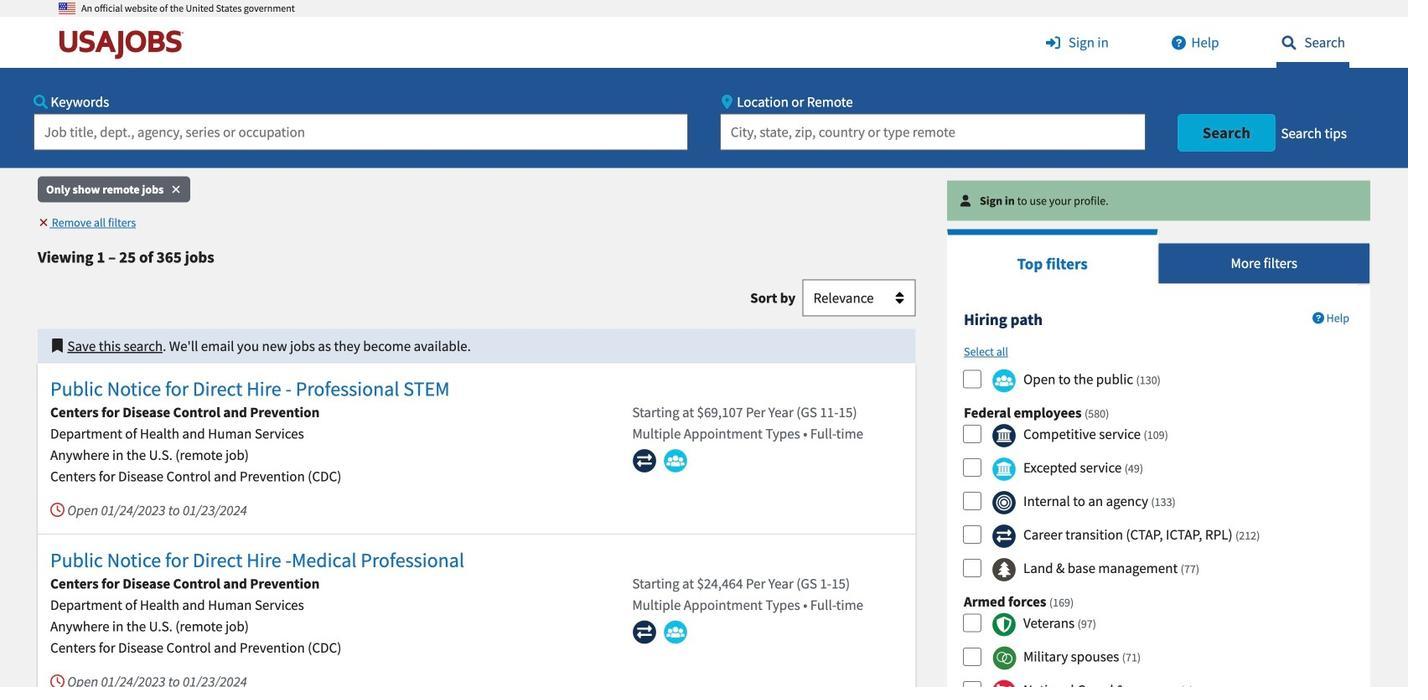 Task type: describe. For each thing, give the bounding box(es) containing it.
internal to an agency image
[[992, 491, 1016, 515]]

competitive service image
[[992, 424, 1016, 448]]

excepted service image
[[992, 457, 1016, 481]]

open to the public image
[[992, 369, 1016, 393]]

header element
[[0, 0, 1408, 168]]

hiring path help image
[[1312, 312, 1324, 324]]

military spouses image
[[992, 646, 1016, 671]]

job search image
[[1277, 36, 1302, 50]]

veterans image
[[992, 613, 1016, 637]]

u.s. flag image
[[59, 0, 75, 17]]



Task type: locate. For each thing, give the bounding box(es) containing it.
land & base management image
[[992, 558, 1016, 582]]

national guard & reserves image
[[992, 680, 1016, 687]]

usajobs logo image
[[59, 29, 191, 60]]

tab list
[[947, 229, 1370, 284]]

remove all filters image
[[38, 217, 49, 228]]

help image
[[1166, 36, 1191, 50]]

career transition (ctap, ictap, rpl) image
[[992, 524, 1016, 549]]

Job title, dept., agency, series or occupation text field
[[34, 114, 688, 150]]

main navigation element
[[0, 17, 1408, 168]]

City, state, zip, country or type remote text field
[[720, 114, 1146, 150]]



